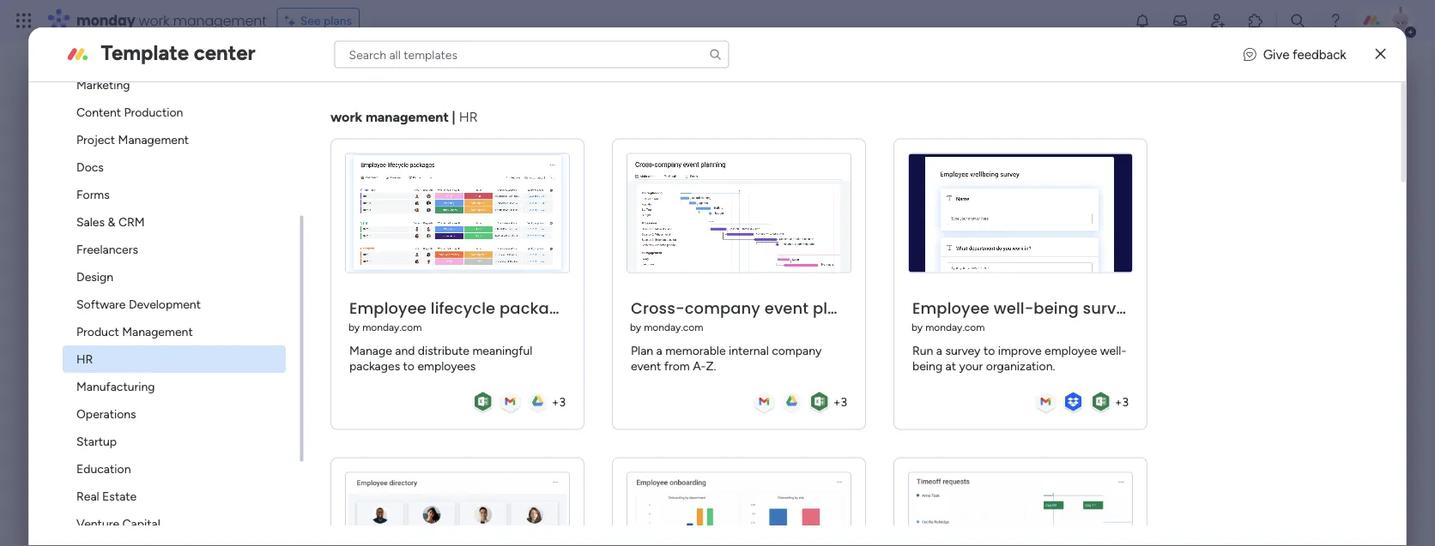 Task type: vqa. For each thing, say whether or not it's contained in the screenshot.
Cross- by
yes



Task type: describe. For each thing, give the bounding box(es) containing it.
content production
[[77, 105, 184, 120]]

crm
[[119, 215, 145, 230]]

well- inside the 'employee well-being survey by monday.com'
[[994, 297, 1034, 319]]

3 for employee lifecycle packages
[[559, 395, 566, 410]]

monday work management
[[76, 11, 267, 30]]

0 vertical spatial management
[[173, 11, 267, 30]]

monday.com for cross-company event planning
[[644, 321, 704, 334]]

see
[[300, 13, 321, 28]]

run
[[913, 343, 934, 358]]

inbox image
[[1172, 12, 1189, 29]]

&
[[108, 215, 116, 230]]

+ for event
[[834, 395, 841, 410]]

marketing
[[77, 78, 130, 92]]

sales
[[77, 215, 105, 230]]

plan
[[631, 343, 654, 358]]

invite members image
[[1209, 12, 1227, 29]]

startup
[[77, 435, 117, 449]]

venture
[[77, 517, 120, 532]]

give feedback link
[[1243, 45, 1346, 64]]

packages inside employee lifecycle packages by monday.com
[[500, 297, 578, 319]]

1 horizontal spatial hr
[[459, 109, 478, 125]]

freelancers
[[77, 242, 139, 257]]

production
[[124, 105, 184, 120]]

close image
[[1375, 48, 1386, 61]]

education
[[77, 462, 131, 477]]

management for product management
[[122, 325, 193, 339]]

see plans
[[300, 13, 352, 28]]

template center
[[101, 40, 255, 65]]

real estate
[[77, 490, 137, 504]]

cross-
[[631, 297, 685, 319]]

organization.
[[986, 359, 1056, 373]]

distribute
[[418, 343, 470, 358]]

estate
[[103, 490, 137, 504]]

event inside cross-company event planning by monday.com
[[765, 297, 809, 319]]

+ 3 for employee well-being survey
[[1115, 395, 1129, 410]]

product management
[[77, 325, 193, 339]]

hr inside work management templates element
[[77, 352, 93, 367]]

+ for packages
[[552, 395, 559, 410]]

docs
[[77, 160, 104, 175]]

being inside the 'employee well-being survey by monday.com'
[[1034, 297, 1079, 319]]

company inside plan a memorable internal company event from a-z.
[[772, 343, 822, 358]]

apps image
[[1247, 12, 1264, 29]]

+ 3 for employee lifecycle packages
[[552, 395, 566, 410]]

product
[[77, 325, 119, 339]]

ruby anderson image
[[1387, 7, 1415, 34]]

development
[[129, 297, 201, 312]]

plans
[[324, 13, 352, 28]]

planning
[[813, 297, 884, 319]]

design
[[77, 270, 114, 285]]

run a survey to improve employee well- being at your organization.
[[913, 343, 1127, 373]]

monday.com inside employee lifecycle packages by monday.com
[[363, 321, 422, 334]]

template
[[101, 40, 189, 65]]

employee lifecycle packages by monday.com
[[349, 297, 578, 334]]

well- inside "run a survey to improve employee well- being at your organization."
[[1101, 343, 1127, 358]]

employee for employee lifecycle packages
[[350, 297, 427, 319]]

+ for being
[[1115, 395, 1123, 410]]

employee
[[1045, 343, 1098, 358]]

manufacturing
[[77, 380, 155, 394]]

capital
[[123, 517, 161, 532]]

help image
[[1327, 12, 1344, 29]]

z.
[[706, 359, 717, 373]]

manage
[[350, 343, 392, 358]]

cross-company event planning by monday.com
[[630, 297, 884, 334]]

by for employee
[[912, 321, 923, 334]]

see plans button
[[277, 8, 360, 33]]

forms
[[77, 188, 110, 202]]



Task type: locate. For each thing, give the bounding box(es) containing it.
software
[[77, 297, 126, 312]]

hr
[[459, 109, 478, 125], [77, 352, 93, 367]]

event up the 'internal'
[[765, 297, 809, 319]]

monday.com up the and on the bottom left
[[363, 321, 422, 334]]

1 vertical spatial hr
[[77, 352, 93, 367]]

and
[[395, 343, 415, 358]]

search everything image
[[1289, 12, 1306, 29]]

management left |
[[366, 109, 449, 125]]

1 horizontal spatial work
[[331, 109, 363, 125]]

survey inside "run a survey to improve employee well- being at your organization."
[[946, 343, 981, 358]]

by inside cross-company event planning by monday.com
[[630, 321, 642, 334]]

0 horizontal spatial employee
[[350, 297, 427, 319]]

employee inside the 'employee well-being survey by monday.com'
[[913, 297, 990, 319]]

1 horizontal spatial by
[[630, 321, 642, 334]]

to left improve at the right bottom of page
[[984, 343, 995, 358]]

survey up your
[[946, 343, 981, 358]]

being inside "run a survey to improve employee well- being at your organization."
[[913, 359, 943, 373]]

2 horizontal spatial monday.com
[[926, 321, 985, 334]]

feedback
[[1293, 47, 1346, 62]]

select product image
[[15, 12, 33, 29]]

1 horizontal spatial well-
[[1101, 343, 1127, 358]]

0 vertical spatial to
[[984, 343, 995, 358]]

meaningful
[[473, 343, 533, 358]]

sales & crm
[[77, 215, 145, 230]]

0 horizontal spatial to
[[403, 359, 415, 373]]

employee up the and on the bottom left
[[350, 297, 427, 319]]

project
[[77, 133, 116, 147]]

1 vertical spatial being
[[913, 359, 943, 373]]

content
[[77, 105, 121, 120]]

management up center
[[173, 11, 267, 30]]

employee inside employee lifecycle packages by monday.com
[[350, 297, 427, 319]]

1 horizontal spatial monday.com
[[644, 321, 704, 334]]

1 vertical spatial survey
[[946, 343, 981, 358]]

1 vertical spatial work
[[331, 109, 363, 125]]

venture capital
[[77, 517, 161, 532]]

employees
[[418, 359, 476, 373]]

monday.com up at
[[926, 321, 985, 334]]

2 horizontal spatial by
[[912, 321, 923, 334]]

by up plan
[[630, 321, 642, 334]]

give feedback
[[1263, 47, 1346, 62]]

improve
[[998, 343, 1042, 358]]

packages down manage
[[350, 359, 401, 373]]

work management | hr
[[331, 109, 478, 125]]

0 vertical spatial management
[[118, 133, 189, 147]]

hr down product
[[77, 352, 93, 367]]

by
[[349, 321, 360, 334], [630, 321, 642, 334], [912, 321, 923, 334]]

from
[[665, 359, 690, 373]]

management down production
[[118, 133, 189, 147]]

monday.com inside the 'employee well-being survey by monday.com'
[[926, 321, 985, 334]]

a for cross-
[[657, 343, 663, 358]]

1 vertical spatial well-
[[1101, 343, 1127, 358]]

operations
[[77, 407, 137, 422]]

management for project management
[[118, 133, 189, 147]]

1 horizontal spatial event
[[765, 297, 809, 319]]

1 horizontal spatial being
[[1034, 297, 1079, 319]]

work management templates element
[[46, 44, 300, 547]]

a right plan
[[657, 343, 663, 358]]

1 vertical spatial management
[[122, 325, 193, 339]]

2 horizontal spatial +
[[1115, 395, 1123, 410]]

monday.com
[[363, 321, 422, 334], [644, 321, 704, 334], [926, 321, 985, 334]]

1 vertical spatial packages
[[350, 359, 401, 373]]

well- up improve at the right bottom of page
[[994, 297, 1034, 319]]

0 horizontal spatial a
[[657, 343, 663, 358]]

0 vertical spatial packages
[[500, 297, 578, 319]]

management down development on the left of page
[[122, 325, 193, 339]]

1 + 3 from the left
[[552, 395, 566, 410]]

1 by from the left
[[349, 321, 360, 334]]

company
[[685, 297, 761, 319], [772, 343, 822, 358]]

2 monday.com from the left
[[644, 321, 704, 334]]

your
[[960, 359, 983, 373]]

1 horizontal spatial survey
[[1083, 297, 1135, 319]]

None search field
[[334, 41, 729, 68]]

1 horizontal spatial a
[[937, 343, 943, 358]]

by inside employee lifecycle packages by monday.com
[[349, 321, 360, 334]]

1 vertical spatial to
[[403, 359, 415, 373]]

0 vertical spatial hr
[[459, 109, 478, 125]]

3 monday.com from the left
[[926, 321, 985, 334]]

manage and distribute meaningful packages to employees
[[350, 343, 533, 373]]

1 vertical spatial management
[[366, 109, 449, 125]]

0 horizontal spatial management
[[173, 11, 267, 30]]

0 horizontal spatial + 3
[[552, 395, 566, 410]]

2 employee from the left
[[913, 297, 990, 319]]

survey inside the 'employee well-being survey by monday.com'
[[1083, 297, 1135, 319]]

1 horizontal spatial + 3
[[834, 395, 848, 410]]

a right run
[[937, 343, 943, 358]]

monday
[[76, 11, 135, 30]]

2 horizontal spatial 3
[[1123, 395, 1129, 410]]

by up manage
[[349, 321, 360, 334]]

3 + 3 from the left
[[1115, 395, 1129, 410]]

a for employee
[[937, 343, 943, 358]]

1 vertical spatial event
[[631, 359, 662, 373]]

0 horizontal spatial well-
[[994, 297, 1034, 319]]

+ 3 for cross-company event planning
[[834, 395, 848, 410]]

memorable
[[666, 343, 726, 358]]

2 by from the left
[[630, 321, 642, 334]]

1 3 from the left
[[559, 395, 566, 410]]

0 vertical spatial well-
[[994, 297, 1034, 319]]

0 horizontal spatial survey
[[946, 343, 981, 358]]

event down plan
[[631, 359, 662, 373]]

real
[[77, 490, 100, 504]]

0 vertical spatial work
[[139, 11, 170, 30]]

by inside the 'employee well-being survey by monday.com'
[[912, 321, 923, 334]]

1 a from the left
[[657, 343, 663, 358]]

company right the 'internal'
[[772, 343, 822, 358]]

3
[[559, 395, 566, 410], [841, 395, 848, 410], [1123, 395, 1129, 410]]

management
[[173, 11, 267, 30], [366, 109, 449, 125]]

1 horizontal spatial 3
[[841, 395, 848, 410]]

to down the and on the bottom left
[[403, 359, 415, 373]]

1 + from the left
[[552, 395, 559, 410]]

to inside "run a survey to improve employee well- being at your organization."
[[984, 343, 995, 358]]

2 a from the left
[[937, 343, 943, 358]]

well- right employee on the right bottom
[[1101, 343, 1127, 358]]

Search all templates search field
[[334, 41, 729, 68]]

being
[[1034, 297, 1079, 319], [913, 359, 943, 373]]

3 3 from the left
[[1123, 395, 1129, 410]]

0 horizontal spatial by
[[349, 321, 360, 334]]

to
[[984, 343, 995, 358], [403, 359, 415, 373]]

1 employee from the left
[[350, 297, 427, 319]]

center
[[194, 40, 255, 65]]

plan a memorable internal company event from a-z.
[[631, 343, 822, 373]]

notifications image
[[1134, 12, 1151, 29]]

2 horizontal spatial + 3
[[1115, 395, 1129, 410]]

0 vertical spatial being
[[1034, 297, 1079, 319]]

by for cross-
[[630, 321, 642, 334]]

+ 3
[[552, 395, 566, 410], [834, 395, 848, 410], [1115, 395, 1129, 410]]

lifecycle
[[431, 297, 496, 319]]

monday.com inside cross-company event planning by monday.com
[[644, 321, 704, 334]]

1 horizontal spatial +
[[834, 395, 841, 410]]

0 horizontal spatial work
[[139, 11, 170, 30]]

search image
[[709, 48, 722, 61]]

2 + 3 from the left
[[834, 395, 848, 410]]

project management
[[77, 133, 189, 147]]

packages up meaningful
[[500, 297, 578, 319]]

1 horizontal spatial management
[[366, 109, 449, 125]]

survey
[[1083, 297, 1135, 319], [946, 343, 981, 358]]

at
[[946, 359, 957, 373]]

0 vertical spatial event
[[765, 297, 809, 319]]

0 horizontal spatial hr
[[77, 352, 93, 367]]

a inside "run a survey to improve employee well- being at your organization."
[[937, 343, 943, 358]]

|
[[452, 109, 456, 125]]

work
[[139, 11, 170, 30], [331, 109, 363, 125]]

3 + from the left
[[1115, 395, 1123, 410]]

1 horizontal spatial employee
[[913, 297, 990, 319]]

+
[[552, 395, 559, 410], [834, 395, 841, 410], [1115, 395, 1123, 410]]

0 horizontal spatial event
[[631, 359, 662, 373]]

hr right |
[[459, 109, 478, 125]]

1 horizontal spatial to
[[984, 343, 995, 358]]

0 horizontal spatial +
[[552, 395, 559, 410]]

software development
[[77, 297, 201, 312]]

packages inside manage and distribute meaningful packages to employees
[[350, 359, 401, 373]]

being down run
[[913, 359, 943, 373]]

0 horizontal spatial 3
[[559, 395, 566, 410]]

0 horizontal spatial packages
[[350, 359, 401, 373]]

employee well-being survey by monday.com
[[912, 297, 1135, 334]]

event
[[765, 297, 809, 319], [631, 359, 662, 373]]

to inside manage and distribute meaningful packages to employees
[[403, 359, 415, 373]]

2 3 from the left
[[841, 395, 848, 410]]

1 horizontal spatial packages
[[500, 297, 578, 319]]

monday.com for employee well-being survey
[[926, 321, 985, 334]]

employee
[[350, 297, 427, 319], [913, 297, 990, 319]]

survey up employee on the right bottom
[[1083, 297, 1135, 319]]

1 horizontal spatial company
[[772, 343, 822, 358]]

company inside cross-company event planning by monday.com
[[685, 297, 761, 319]]

3 for employee well-being survey
[[1123, 395, 1129, 410]]

a
[[657, 343, 663, 358], [937, 343, 943, 358]]

0 vertical spatial survey
[[1083, 297, 1135, 319]]

v2 user feedback image
[[1243, 45, 1256, 64]]

employee for employee well-being survey
[[913, 297, 990, 319]]

packages
[[500, 297, 578, 319], [350, 359, 401, 373]]

1 vertical spatial company
[[772, 343, 822, 358]]

company up the 'internal'
[[685, 297, 761, 319]]

event inside plan a memorable internal company event from a-z.
[[631, 359, 662, 373]]

3 by from the left
[[912, 321, 923, 334]]

employee up run
[[913, 297, 990, 319]]

internal
[[729, 343, 769, 358]]

give
[[1263, 47, 1290, 62]]

a-
[[693, 359, 706, 373]]

1 monday.com from the left
[[363, 321, 422, 334]]

being up employee on the right bottom
[[1034, 297, 1079, 319]]

0 horizontal spatial monday.com
[[363, 321, 422, 334]]

0 horizontal spatial company
[[685, 297, 761, 319]]

3 for cross-company event planning
[[841, 395, 848, 410]]

by up run
[[912, 321, 923, 334]]

0 horizontal spatial being
[[913, 359, 943, 373]]

management
[[118, 133, 189, 147], [122, 325, 193, 339]]

0 vertical spatial company
[[685, 297, 761, 319]]

well-
[[994, 297, 1034, 319], [1101, 343, 1127, 358]]

monday.com down cross-
[[644, 321, 704, 334]]

a inside plan a memorable internal company event from a-z.
[[657, 343, 663, 358]]

2 + from the left
[[834, 395, 841, 410]]



